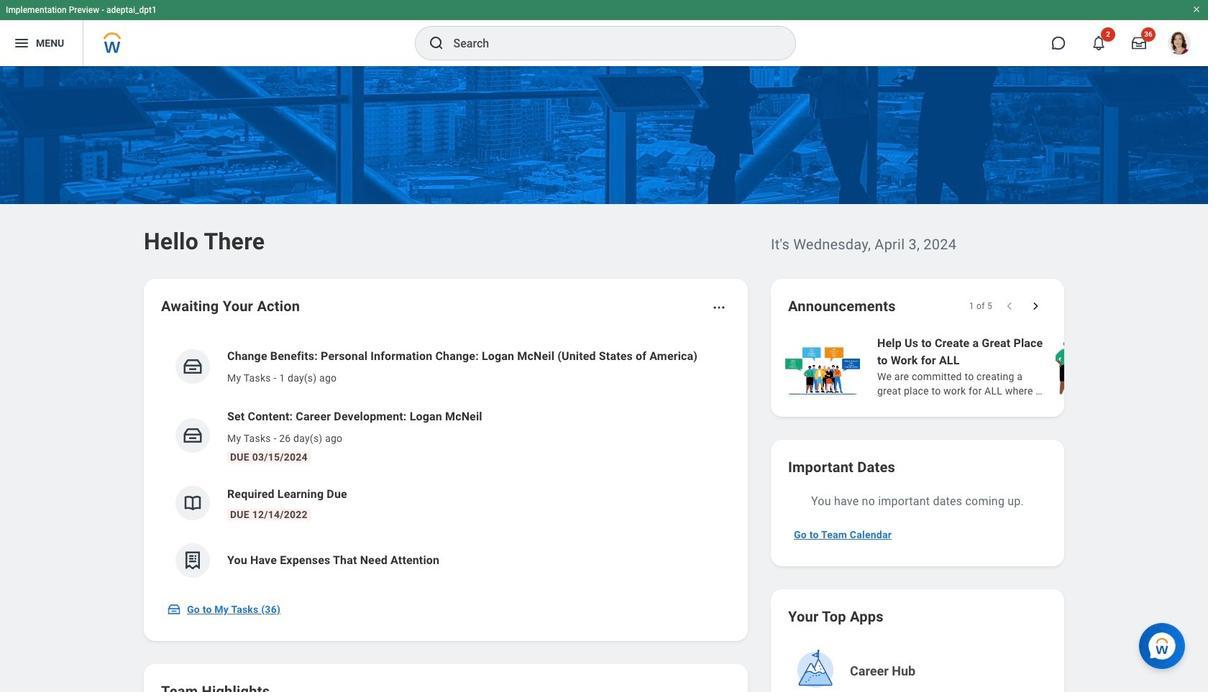 Task type: describe. For each thing, give the bounding box(es) containing it.
0 horizontal spatial list
[[161, 337, 731, 590]]

justify image
[[13, 35, 30, 52]]

1 horizontal spatial list
[[783, 334, 1208, 400]]

chevron left small image
[[1003, 299, 1017, 314]]

search image
[[428, 35, 445, 52]]

dashboard expenses image
[[182, 550, 204, 572]]

profile logan mcneil image
[[1168, 32, 1191, 58]]

2 inbox image from the top
[[182, 425, 204, 447]]

book open image
[[182, 493, 204, 514]]



Task type: vqa. For each thing, say whether or not it's contained in the screenshot.
related actions icon
yes



Task type: locate. For each thing, give the bounding box(es) containing it.
close environment banner image
[[1193, 5, 1201, 14]]

main content
[[0, 66, 1208, 693]]

0 vertical spatial inbox image
[[182, 356, 204, 378]]

status
[[969, 301, 993, 312]]

related actions image
[[712, 301, 726, 315]]

inbox large image
[[1132, 36, 1146, 50]]

1 inbox image from the top
[[182, 356, 204, 378]]

list
[[783, 334, 1208, 400], [161, 337, 731, 590]]

inbox image
[[167, 603, 181, 617]]

notifications large image
[[1092, 36, 1106, 50]]

Search Workday  search field
[[453, 27, 766, 59]]

1 vertical spatial inbox image
[[182, 425, 204, 447]]

banner
[[0, 0, 1208, 66]]

chevron right small image
[[1029, 299, 1043, 314]]

inbox image
[[182, 356, 204, 378], [182, 425, 204, 447]]



